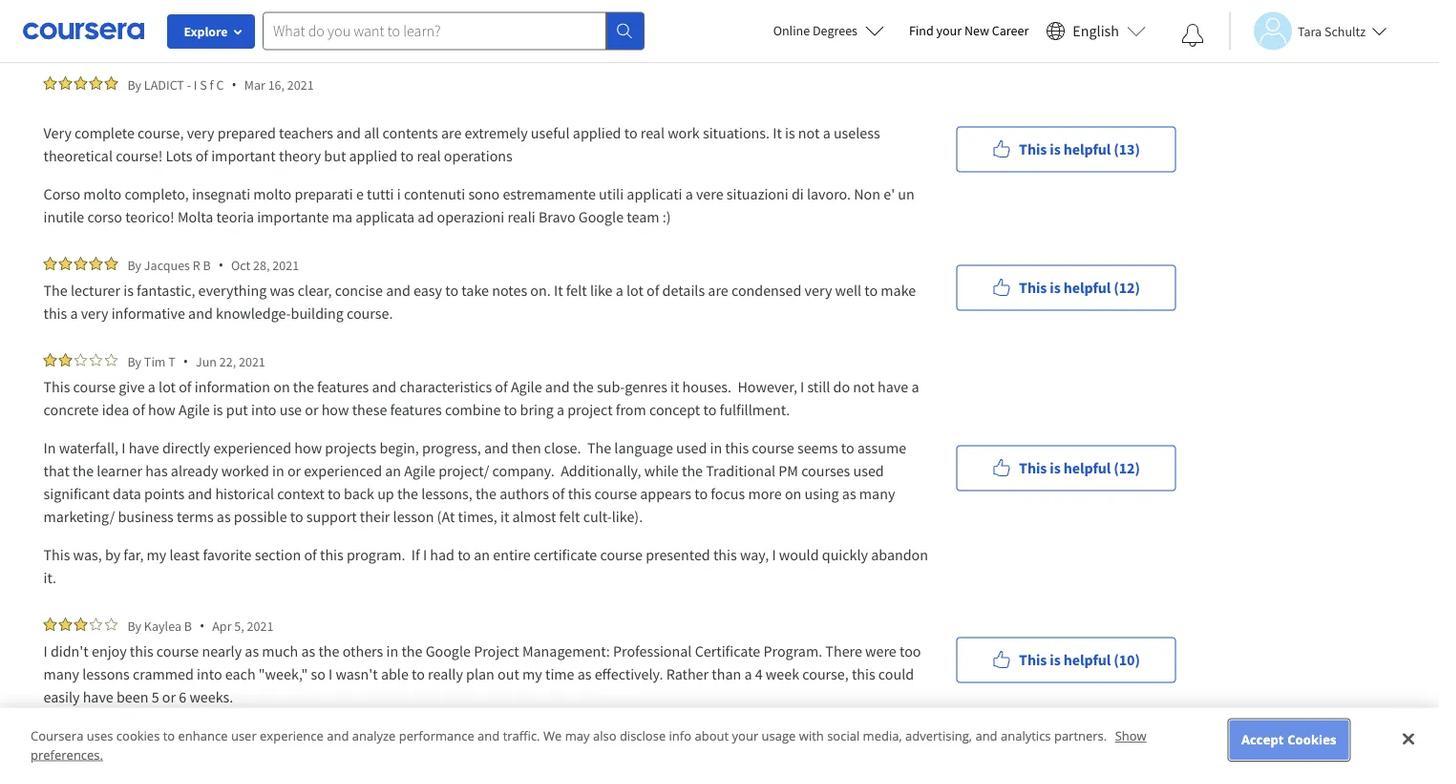 Task type: vqa. For each thing, say whether or not it's contained in the screenshot.
'acquiring.'
no



Task type: locate. For each thing, give the bounding box(es) containing it.
this inside 'button'
[[1023, 747, 1051, 767]]

this up crammed at bottom left
[[130, 642, 153, 661]]

sub-
[[597, 377, 625, 396]]

filled star image
[[43, 76, 57, 90], [59, 76, 72, 90], [74, 76, 87, 90], [105, 76, 118, 90], [43, 257, 57, 270], [59, 257, 72, 270], [74, 257, 87, 270], [89, 257, 103, 270], [59, 353, 72, 367], [43, 618, 57, 631], [74, 618, 87, 631], [59, 737, 72, 751]]

apr for by kaylea b • apr 5, 2021
[[212, 618, 232, 635]]

0 horizontal spatial project
[[194, 27, 239, 46]]

1 vertical spatial it
[[554, 281, 563, 300]]

agile inside in waterfall, i have directly experienced how projects begin, progress, and then close.  the language used in this course seems to assume that the learner has already worked in or experienced an agile project/ company.  additionally, while the traditional pm courses used significant data points and historical context to back up the lessons, the authors of this course appears to focus more on using as many marketing/ business terms as possible to support their lesson (at times, it almost felt cult-like).
[[404, 461, 436, 480]]

time
[[545, 665, 575, 684]]

0 horizontal spatial it
[[501, 507, 509, 526]]

felt left cult-
[[559, 507, 580, 526]]

google inside i didn't enjoy this course nearly as much as the others in the google project management: professional certificate program. there were too many lessons crammed into each "week," so i wasn't able to really plan out my time as effectively. rather than a 4 week course, this could easily have been 5 or 6 weeks.
[[426, 642, 471, 661]]

very left well
[[805, 281, 832, 300]]

my inside i didn't enjoy this course nearly as much as the others in the google project management: professional certificate program. there were too many lessons crammed into each "week," so i wasn't able to really plan out my time as effectively. rather than a 4 week course, this could easily have been 5 or 6 weeks.
[[523, 665, 542, 684]]

the up life
[[178, 4, 199, 23]]

been
[[117, 688, 148, 707]]

everything
[[198, 281, 267, 300]]

experience
[[260, 728, 324, 745]]

or right use
[[305, 400, 319, 419]]

2 vertical spatial or
[[162, 688, 176, 707]]

teachers
[[279, 123, 333, 142]]

1 (12) from the top
[[1114, 278, 1140, 298]]

from down genres
[[616, 400, 646, 419]]

in up traditional
[[710, 438, 722, 458]]

0 vertical spatial have
[[878, 377, 909, 396]]

have inside i didn't enjoy this course nearly as much as the others in the google project management: professional certificate program. there were too many lessons crammed into each "week," so i wasn't able to really plan out my time as effectively. rather than a 4 week course, this could easily have been 5 or 6 weeks.
[[83, 688, 113, 707]]

0 vertical spatial (12)
[[1114, 278, 1140, 298]]

0 vertical spatial or
[[305, 400, 319, 419]]

5, down weeks. at the bottom left of page
[[224, 737, 234, 754]]

in up context
[[272, 461, 284, 480]]

of inside the lecturer is fantastic, everything was clear, concise and easy to take notes on. it felt like a lot of details are condensed very well to make this a very informative and knowledge-building course.
[[647, 281, 660, 300]]

fulfillment.
[[720, 400, 790, 419]]

a inside i didn't enjoy this course nearly as much as the others in the google project management: professional certificate program. there were too many lessons crammed into each "week," so i wasn't able to really plan out my time as effectively. rather than a 4 week course, this could easily have been 5 or 6 weeks.
[[745, 665, 752, 684]]

additionally,
[[561, 461, 641, 480]]

by inside by ladict - i s f c • mar 16, 2021
[[128, 76, 141, 93]]

2 vertical spatial very
[[81, 304, 108, 323]]

2021
[[287, 76, 314, 93], [273, 256, 299, 274], [239, 353, 265, 370], [247, 618, 274, 635], [237, 737, 263, 754]]

0 horizontal spatial by
[[105, 545, 121, 565]]

the left lecturer
[[43, 281, 68, 300]]

2021 inside by tim t • jun 22, 2021
[[239, 353, 265, 370]]

2021 right 28,
[[273, 256, 299, 274]]

project down sub-
[[568, 400, 613, 419]]

1 horizontal spatial experienced
[[304, 461, 382, 480]]

0 vertical spatial felt
[[566, 281, 587, 300]]

into right put
[[251, 400, 277, 419]]

life
[[172, 27, 191, 46]]

online degrees button
[[758, 10, 900, 52]]

None search field
[[263, 12, 645, 50]]

data
[[113, 484, 141, 503]]

0 vertical spatial 5,
[[234, 618, 244, 635]]

lot down t
[[159, 377, 176, 396]]

1 vertical spatial not
[[853, 377, 875, 396]]

and left all
[[336, 123, 361, 142]]

real down contents
[[417, 146, 441, 165]]

•
[[232, 75, 237, 94], [218, 256, 224, 274], [183, 352, 188, 371], [200, 617, 205, 635], [189, 736, 194, 755]]

is inside the lecturer is fantastic, everything was clear, concise and easy to take notes on. it felt like a lot of details are condensed very well to make this a very informative and knowledge-building course.
[[123, 281, 134, 300]]

22,
[[220, 353, 236, 370]]

favorite up provided at the top of the page
[[65, 4, 114, 23]]

real
[[641, 123, 665, 142], [417, 146, 441, 165]]

to right had
[[458, 545, 471, 565]]

have inside in waterfall, i have directly experienced how projects begin, progress, and then close.  the language used in this course seems to assume that the learner has already worked in or experienced an agile project/ company.  additionally, while the traditional pm courses used significant data points and historical context to back up the lessons, the authors of this course appears to focus more on using as many marketing/ business terms as possible to support their lesson (at times, it almost felt cult-like).
[[129, 438, 159, 458]]

filled star image down easily
[[43, 737, 57, 751]]

1 vertical spatial your
[[732, 728, 759, 745]]

1 horizontal spatial many
[[104, 27, 140, 46]]

this is helpful (12) for •
[[1019, 278, 1140, 298]]

how inside in waterfall, i have directly experienced how projects begin, progress, and then close.  the language used in this course seems to assume that the learner has already worked in or experienced an agile project/ company.  additionally, while the traditional pm courses used significant data points and historical context to back up the lessons, the authors of this course appears to focus more on using as many marketing/ business terms as possible to support their lesson (at times, it almost felt cult-like).
[[295, 438, 322, 458]]

lesson
[[393, 507, 434, 526]]

it
[[773, 123, 782, 142], [554, 281, 563, 300]]

from left 'such'
[[510, 4, 540, 23]]

5, inside 'by matt m • apr 5, 2021'
[[224, 737, 234, 754]]

wasn't
[[336, 665, 378, 684]]

notes
[[492, 281, 527, 300]]

1 vertical spatial by
[[105, 545, 121, 565]]

this inside the lecturer is fantastic, everything was clear, concise and easy to take notes on. it felt like a lot of details are condensed very well to make this a very informative and knowledge-building course.
[[43, 304, 67, 323]]

i inside by ladict - i s f c • mar 16, 2021
[[194, 76, 197, 93]]

0 horizontal spatial experienced
[[213, 438, 291, 458]]

1 horizontal spatial it
[[671, 377, 680, 396]]

2 horizontal spatial many
[[860, 484, 895, 503]]

experienced up 'worked'
[[213, 438, 291, 458]]

my favorite course of the certificate program by a mile. i enjoyed learning from such a great instructor and true google "agilest", who provided many real-life project examples and useful tips. kudos.
[[43, 4, 884, 46]]

0 horizontal spatial my
[[147, 545, 167, 565]]

1 vertical spatial project
[[568, 400, 613, 419]]

2 horizontal spatial agile
[[511, 377, 542, 396]]

0 vertical spatial from
[[510, 4, 540, 23]]

by inside by tim t • jun 22, 2021
[[128, 353, 141, 370]]

1 vertical spatial are
[[708, 281, 729, 300]]

1 vertical spatial an
[[474, 545, 490, 565]]

in
[[710, 438, 722, 458], [272, 461, 284, 480], [386, 642, 399, 661]]

is
[[1050, 1, 1061, 21], [785, 123, 795, 142], [1050, 140, 1061, 159], [1050, 278, 1061, 298], [123, 281, 134, 300], [213, 400, 223, 419], [1050, 459, 1061, 478], [1050, 651, 1061, 670], [1054, 747, 1065, 767]]

1 horizontal spatial google
[[579, 207, 624, 226]]

certificate up than
[[695, 642, 761, 661]]

1 horizontal spatial project
[[568, 400, 613, 419]]

by tim t • jun 22, 2021
[[128, 352, 265, 371]]

very up the lots
[[187, 123, 214, 142]]

it right situations. at the top of page
[[773, 123, 782, 142]]

by for by matt m • apr 5, 2021
[[128, 737, 141, 754]]

2 (12) from the top
[[1114, 459, 1140, 478]]

0 vertical spatial my
[[147, 545, 167, 565]]

1 horizontal spatial molto
[[253, 184, 292, 203]]

course inside i didn't enjoy this course nearly as much as the others in the google project management: professional certificate program. there were too many lessons crammed into each "week," so i wasn't able to really plan out my time as effectively. rather than a 4 week course, this could easily have been 5 or 6 weeks.
[[156, 642, 199, 661]]

find your new career link
[[900, 19, 1039, 43]]

course down like). on the bottom left of the page
[[600, 545, 643, 565]]

0 vertical spatial experienced
[[213, 438, 291, 458]]

1 vertical spatial many
[[860, 484, 895, 503]]

16,
[[268, 76, 285, 93]]

0 horizontal spatial have
[[83, 688, 113, 707]]

the lecturer is fantastic, everything was clear, concise and easy to take notes on. it felt like a lot of details are condensed very well to make this a very informative and knowledge-building course.
[[43, 281, 919, 323]]

real-
[[143, 27, 172, 46]]

situazioni
[[727, 184, 789, 203]]

complete
[[75, 123, 135, 142]]

certificate up examples
[[202, 4, 268, 23]]

by kaylea b • apr 5, 2021
[[128, 617, 274, 635]]

or inside 'this course give a lot of information on the features and characteristics of agile and the sub-genres it houses.  however, i still do not have a concrete idea of how agile is put into use or how these features combine to bring a project from concept to fulfillment.'
[[305, 400, 319, 419]]

by left far,
[[105, 545, 121, 565]]

how
[[148, 400, 176, 419], [322, 400, 349, 419], [295, 438, 322, 458]]

0 vertical spatial not
[[798, 123, 820, 142]]

i up "learner"
[[122, 438, 126, 458]]

favorite right least
[[203, 545, 252, 565]]

0 horizontal spatial applied
[[349, 146, 398, 165]]

on up use
[[273, 377, 290, 396]]

1 horizontal spatial an
[[474, 545, 490, 565]]

by left kaylea
[[128, 618, 141, 635]]

certificate inside i didn't enjoy this course nearly as much as the others in the google project management: professional certificate program. there were too many lessons crammed into each "week," so i wasn't able to really plan out my time as effectively. rather than a 4 week course, this could easily have been 5 or 6 weeks.
[[695, 642, 761, 661]]

5, up nearly
[[234, 618, 244, 635]]

by left ladict
[[128, 76, 141, 93]]

chat with us image
[[1386, 722, 1417, 753]]

concrete
[[43, 400, 99, 419]]

lot right like
[[627, 281, 644, 300]]

1 vertical spatial features
[[390, 400, 442, 419]]

information
[[195, 377, 270, 396]]

many up easily
[[43, 665, 79, 684]]

team
[[627, 207, 660, 226]]

like).
[[612, 507, 643, 526]]

this left informative
[[43, 304, 67, 323]]

from inside my favorite course of the certificate program by a mile. i enjoyed learning from such a great instructor and true google "agilest", who provided many real-life project examples and useful tips. kudos.
[[510, 4, 540, 23]]

0 vertical spatial lot
[[627, 281, 644, 300]]

the inside in waterfall, i have directly experienced how projects begin, progress, and then close.  the language used in this course seems to assume that the learner has already worked in or experienced an agile project/ company.  additionally, while the traditional pm courses used significant data points and historical context to back up the lessons, the authors of this course appears to focus more on using as many marketing/ business terms as possible to support their lesson (at times, it almost felt cult-like).
[[587, 438, 611, 458]]

1 horizontal spatial from
[[616, 400, 646, 419]]

course up crammed at bottom left
[[156, 642, 199, 661]]

course up pm
[[752, 438, 795, 458]]

0 vertical spatial by
[[329, 4, 344, 23]]

the
[[178, 4, 199, 23], [293, 377, 314, 396], [573, 377, 594, 396], [73, 461, 94, 480], [682, 461, 703, 480], [397, 484, 418, 503], [476, 484, 497, 503], [318, 642, 340, 661], [402, 642, 423, 661]]

to left bring
[[504, 400, 517, 419]]

project inside my favorite course of the certificate program by a mile. i enjoyed learning from such a great instructor and true google "agilest", who provided many real-life project examples and useful tips. kudos.
[[194, 27, 239, 46]]

or inside i didn't enjoy this course nearly as much as the others in the google project management: professional certificate program. there were too many lessons crammed into each "week," so i wasn't able to really plan out my time as effectively. rather than a 4 week course, this could easily have been 5 or 6 weeks.
[[162, 688, 176, 707]]

tips.
[[376, 27, 404, 46]]

by matt m • apr 5, 2021
[[128, 736, 263, 755]]

0 vertical spatial agile
[[511, 377, 542, 396]]

was
[[270, 281, 295, 300]]

(13)
[[1114, 140, 1140, 159]]

to right the seems at the bottom right
[[841, 438, 855, 458]]

(12) for jun
[[1114, 459, 1140, 478]]

google inside corso molto completo, insegnati molto preparati e tutti i contenuti sono estremamente utili applicati a vere situazioni di lavoro. non e' un inutile corso teorico! molta teoria importante ma applicata ad operazioni reali bravo google team :)
[[579, 207, 624, 226]]

b inside by kaylea b • apr 5, 2021
[[184, 618, 192, 635]]

apr inside by kaylea b • apr 5, 2021
[[212, 618, 232, 635]]

1 vertical spatial this is helpful (12)
[[1019, 459, 1140, 478]]

by inside by jacques r b • oct 28, 2021
[[128, 256, 141, 274]]

lavoro.
[[807, 184, 851, 203]]

of up the almost
[[552, 484, 565, 503]]

appears
[[640, 484, 692, 503]]

your right find
[[937, 22, 962, 39]]

5 by from the top
[[128, 737, 141, 754]]

• for by tim t • jun 22, 2021
[[183, 352, 188, 371]]

new
[[965, 22, 990, 39]]

much
[[262, 642, 298, 661]]

this down support at the bottom of page
[[320, 545, 344, 565]]

oct
[[231, 256, 251, 274]]

(12)
[[1114, 278, 1140, 298], [1114, 459, 1140, 478]]

2 by from the top
[[128, 256, 141, 274]]

course up real-
[[117, 4, 159, 23]]

of inside this was, by far, my least favorite section of this program.  if i had to an entire certificate course presented this way, i would quickly abandon it.
[[304, 545, 317, 565]]

1 vertical spatial certificate
[[695, 642, 761, 661]]

course!
[[116, 146, 163, 165]]

project inside 'this course give a lot of information on the features and characteristics of agile and the sub-genres it houses.  however, i still do not have a concrete idea of how agile is put into use or how these features combine to bring a project from concept to fulfillment.'
[[568, 400, 613, 419]]

very
[[187, 123, 214, 142], [805, 281, 832, 300], [81, 304, 108, 323]]

up
[[377, 484, 394, 503]]

2021 right 22,
[[239, 353, 265, 370]]

abandon
[[871, 545, 929, 565]]

0 vertical spatial many
[[104, 27, 140, 46]]

felt left like
[[566, 281, 587, 300]]

privacy alert dialog
[[0, 708, 1440, 776]]

2 horizontal spatial or
[[305, 400, 319, 419]]

1 by from the top
[[128, 76, 141, 93]]

0 vertical spatial in
[[710, 438, 722, 458]]

1 horizontal spatial favorite
[[203, 545, 252, 565]]

easily
[[43, 688, 80, 707]]

are inside the lecturer is fantastic, everything was clear, concise and easy to take notes on. it felt like a lot of details are condensed very well to make this a very informative and knowledge-building course.
[[708, 281, 729, 300]]

2021 inside by kaylea b • apr 5, 2021
[[247, 618, 274, 635]]

very complete course, very prepared teachers and all contents are extremely useful applied to real work situations. it is not a useless theoretical course! lots of important theory but applied to real operations
[[43, 123, 883, 165]]

apr inside 'by matt m • apr 5, 2021'
[[202, 737, 221, 754]]

matt
[[144, 737, 169, 754]]

1 this is helpful (12) button from the top
[[957, 265, 1176, 311]]

google down utili
[[579, 207, 624, 226]]

business
[[118, 507, 174, 526]]

into up weeks. at the bottom left of page
[[197, 665, 222, 684]]

by inside by kaylea b • apr 5, 2021
[[128, 618, 141, 635]]

apr
[[212, 618, 232, 635], [202, 737, 221, 754]]

it inside 'this course give a lot of information on the features and characteristics of agile and the sub-genres it houses.  however, i still do not have a concrete idea of how agile is put into use or how these features combine to bring a project from concept to fulfillment.'
[[671, 377, 680, 396]]

2021 right 16,
[[287, 76, 314, 93]]

would
[[779, 545, 819, 565]]

more
[[748, 484, 782, 503]]

filled star image
[[89, 76, 103, 90], [105, 257, 118, 270], [43, 353, 57, 367], [59, 618, 72, 631], [43, 737, 57, 751]]

1 horizontal spatial it
[[773, 123, 782, 142]]

i inside in waterfall, i have directly experienced how projects begin, progress, and then close.  the language used in this course seems to assume that the learner has already worked in or experienced an agile project/ company.  additionally, while the traditional pm courses used significant data points and historical context to back up the lessons, the authors of this course appears to focus more on using as many marketing/ business terms as possible to support their lesson (at times, it almost felt cult-like).
[[122, 438, 126, 458]]

apr left user
[[202, 737, 221, 754]]

favorite
[[65, 4, 114, 23], [203, 545, 252, 565]]

into inside 'this course give a lot of information on the features and characteristics of agile and the sub-genres it houses.  however, i still do not have a concrete idea of how agile is put into use or how these features combine to bring a project from concept to fulfillment.'
[[251, 400, 277, 419]]

a left useless
[[823, 123, 831, 142]]

google up really
[[426, 642, 471, 661]]

2 horizontal spatial have
[[878, 377, 909, 396]]

1 vertical spatial felt
[[559, 507, 580, 526]]

ma
[[332, 207, 352, 226]]

0 horizontal spatial in
[[272, 461, 284, 480]]

in inside i didn't enjoy this course nearly as much as the others in the google project management: professional certificate program. there were too many lessons crammed into each "week," so i wasn't able to really plan out my time as effectively. rather than a 4 week course, this could easily have been 5 or 6 weeks.
[[386, 642, 399, 661]]

in up the able
[[386, 642, 399, 661]]

2 vertical spatial agile
[[404, 461, 436, 480]]

many down assume
[[860, 484, 895, 503]]

of inside in waterfall, i have directly experienced how projects begin, progress, and then close.  the language used in this course seems to assume that the learner has already worked in or experienced an agile project/ company.  additionally, while the traditional pm courses used significant data points and historical context to back up the lessons, the authors of this course appears to focus more on using as many marketing/ business terms as possible to support their lesson (at times, it almost felt cult-like).
[[552, 484, 565, 503]]

google
[[746, 4, 791, 23], [579, 207, 624, 226], [426, 642, 471, 661]]

1 horizontal spatial my
[[523, 665, 542, 684]]

agile
[[511, 377, 542, 396], [179, 400, 210, 419], [404, 461, 436, 480]]

features up these
[[317, 377, 369, 396]]

my inside this was, by far, my least favorite section of this program.  if i had to an entire certificate course presented this way, i would quickly abandon it.
[[147, 545, 167, 565]]

an inside in waterfall, i have directly experienced how projects begin, progress, and then close.  the language used in this course seems to assume that the learner has already worked in or experienced an agile project/ company.  additionally, while the traditional pm courses used significant data points and historical context to back up the lessons, the authors of this course appears to focus more on using as many marketing/ business terms as possible to support their lesson (at times, it almost felt cult-like).
[[385, 461, 401, 480]]

2 vertical spatial in
[[386, 642, 399, 661]]

0 vertical spatial it
[[671, 377, 680, 396]]

least
[[170, 545, 200, 565]]

to left take
[[445, 281, 459, 300]]

this is helpful (12) button for jun
[[957, 446, 1176, 491]]

• right t
[[183, 352, 188, 371]]

analyze
[[352, 728, 396, 745]]

1 horizontal spatial your
[[937, 22, 962, 39]]

apr up nearly
[[212, 618, 232, 635]]

0 horizontal spatial useful
[[334, 27, 373, 46]]

0 horizontal spatial or
[[162, 688, 176, 707]]

into inside i didn't enjoy this course nearly as much as the others in the google project management: professional certificate program. there were too many lessons crammed into each "week," so i wasn't able to really plan out my time as effectively. rather than a 4 week course, this could easily have been 5 or 6 weeks.
[[197, 665, 222, 684]]

a right 'such'
[[576, 4, 584, 23]]

helpful inside button
[[1064, 140, 1111, 159]]

5, inside by kaylea b • apr 5, 2021
[[234, 618, 244, 635]]

1 horizontal spatial or
[[287, 461, 301, 480]]

i inside 'this course give a lot of information on the features and characteristics of agile and the sub-genres it houses.  however, i still do not have a concrete idea of how agile is put into use or how these features combine to bring a project from concept to fulfillment.'
[[801, 377, 805, 396]]

0 vertical spatial certificate
[[202, 4, 268, 23]]

1 horizontal spatial certificate
[[695, 642, 761, 661]]

2 molto from the left
[[253, 184, 292, 203]]

helpful for •
[[1064, 278, 1111, 298]]

that
[[43, 461, 70, 480]]

on inside in waterfall, i have directly experienced how projects begin, progress, and then close.  the language used in this course seems to assume that the learner has already worked in or experienced an agile project/ company.  additionally, while the traditional pm courses used significant data points and historical context to back up the lessons, the authors of this course appears to focus more on using as many marketing/ business terms as possible to support their lesson (at times, it almost felt cult-like).
[[785, 484, 802, 503]]

context
[[277, 484, 325, 503]]

0 vertical spatial it
[[773, 123, 782, 142]]

(10)
[[1114, 651, 1140, 670]]

it right on. at the left of the page
[[554, 281, 563, 300]]

could
[[879, 665, 914, 684]]

1 horizontal spatial are
[[708, 281, 729, 300]]

by for by kaylea b • apr 5, 2021
[[128, 618, 141, 635]]

0 horizontal spatial the
[[43, 281, 68, 300]]

1 vertical spatial (12)
[[1114, 459, 1140, 478]]

2 horizontal spatial google
[[746, 4, 791, 23]]

b right kaylea
[[184, 618, 192, 635]]

star image
[[89, 353, 103, 367], [105, 353, 118, 367], [105, 618, 118, 631], [74, 737, 87, 751], [89, 737, 103, 751]]

have up has
[[129, 438, 159, 458]]

0 horizontal spatial google
[[426, 642, 471, 661]]

a left 4
[[745, 665, 752, 684]]

• for by matt m • apr 5, 2021
[[189, 736, 194, 755]]

coursera image
[[23, 16, 144, 46]]

into
[[251, 400, 277, 419], [197, 665, 222, 684]]

this is helpful (12) button for •
[[957, 265, 1176, 311]]

it inside the lecturer is fantastic, everything was clear, concise and easy to take notes on. it felt like a lot of details are condensed very well to make this a very informative and knowledge-building course.
[[554, 281, 563, 300]]

operations
[[444, 146, 513, 165]]

0 horizontal spatial course,
[[138, 123, 184, 142]]

on down pm
[[785, 484, 802, 503]]

enjoyed
[[400, 4, 451, 23]]

0 vertical spatial star image
[[74, 353, 87, 367]]

2 this is helpful (12) from the top
[[1019, 459, 1140, 478]]

1 vertical spatial b
[[184, 618, 192, 635]]

0 horizontal spatial it
[[554, 281, 563, 300]]

0 vertical spatial useful
[[334, 27, 373, 46]]

1 vertical spatial apr
[[202, 737, 221, 754]]

b right r
[[203, 256, 211, 274]]

0 horizontal spatial from
[[510, 4, 540, 23]]

b
[[203, 256, 211, 274], [184, 618, 192, 635]]

applied down all
[[349, 146, 398, 165]]

0 vertical spatial the
[[43, 281, 68, 300]]

28,
[[253, 256, 270, 274]]

program.
[[347, 545, 405, 565]]

how up directly
[[148, 400, 176, 419]]

3 by from the top
[[128, 353, 141, 370]]

star image
[[74, 353, 87, 367], [89, 618, 103, 631], [105, 737, 118, 751]]

2 this is helpful (12) button from the top
[[957, 446, 1176, 491]]

helpful for apr
[[1064, 651, 1111, 670]]

who
[[854, 4, 881, 23]]

by inside my favorite course of the certificate program by a mile. i enjoyed learning from such a great instructor and true google "agilest", who provided many real-life project examples and useful tips. kudos.
[[329, 4, 344, 23]]

used up while
[[676, 438, 707, 458]]

2021 inside by ladict - i s f c • mar 16, 2021
[[287, 76, 314, 93]]

take
[[462, 281, 489, 300]]

effectively.
[[595, 665, 663, 684]]

and up these
[[372, 377, 397, 396]]

to inside this was, by far, my least favorite section of this program.  if i had to an entire certificate course presented this way, i would quickly abandon it.
[[458, 545, 471, 565]]

not left useless
[[798, 123, 820, 142]]

1 horizontal spatial b
[[203, 256, 211, 274]]

i didn't enjoy this course nearly as much as the others in the google project management: professional certificate program. there were too many lessons crammed into each "week," so i wasn't able to really plan out my time as effectively. rather than a 4 week course, this could easily have been 5 or 6 weeks.
[[43, 642, 924, 707]]

1 vertical spatial on
[[785, 484, 802, 503]]

is inside very complete course, very prepared teachers and all contents are extremely useful applied to real work situations. it is not a useless theoretical course! lots of important theory but applied to real operations
[[785, 123, 795, 142]]

4 by from the top
[[128, 618, 141, 635]]

0 vertical spatial b
[[203, 256, 211, 274]]

of inside very complete course, very prepared teachers and all contents are extremely useful applied to real work situations. it is not a useless theoretical course! lots of important theory but applied to real operations
[[195, 146, 208, 165]]

2 vertical spatial have
[[83, 688, 113, 707]]

What do you want to learn? text field
[[263, 12, 607, 50]]

i right mile.
[[393, 4, 397, 23]]

1 this is helpful (12) from the top
[[1019, 278, 1140, 298]]

a
[[347, 4, 355, 23], [576, 4, 584, 23], [823, 123, 831, 142], [686, 184, 693, 203], [616, 281, 624, 300], [70, 304, 78, 323], [148, 377, 156, 396], [912, 377, 919, 396], [557, 400, 565, 419], [745, 665, 752, 684]]

felt inside the lecturer is fantastic, everything was clear, concise and easy to take notes on. it felt like a lot of details are condensed very well to make this a very informative and knowledge-building course.
[[566, 281, 587, 300]]

a inside corso molto completo, insegnati molto preparati e tutti i contenuti sono estremamente utili applicati a vere situazioni di lavoro. non e' un inutile corso teorico! molta teoria importante ma applicata ad operazioni reali bravo google team :)
[[686, 184, 693, 203]]

and left true on the top of page
[[689, 4, 713, 23]]

0 horizontal spatial b
[[184, 618, 192, 635]]

plan
[[466, 665, 495, 684]]

by inside 'by matt m • apr 5, 2021'
[[128, 737, 141, 754]]

to right well
[[865, 281, 878, 300]]

apr for by matt m • apr 5, 2021
[[202, 737, 221, 754]]

0 horizontal spatial lot
[[159, 377, 176, 396]]

1 vertical spatial into
[[197, 665, 222, 684]]

0 horizontal spatial features
[[317, 377, 369, 396]]

by left tim
[[128, 353, 141, 370]]

2021 inside 'by matt m • apr 5, 2021'
[[237, 737, 263, 754]]

i right so
[[329, 665, 333, 684]]

utili
[[599, 184, 624, 203]]

disclose
[[620, 728, 666, 745]]

1 horizontal spatial course,
[[803, 665, 849, 684]]

(at
[[437, 507, 455, 526]]

1 horizontal spatial have
[[129, 438, 159, 458]]

1 vertical spatial lot
[[159, 377, 176, 396]]

insegnati
[[192, 184, 250, 203]]

0 horizontal spatial an
[[385, 461, 401, 480]]

0 horizontal spatial molto
[[83, 184, 122, 203]]

molto
[[83, 184, 122, 203], [253, 184, 292, 203]]

and inside very complete course, very prepared teachers and all contents are extremely useful applied to real work situations. it is not a useless theoretical course! lots of important theory but applied to real operations
[[336, 123, 361, 142]]

rather
[[666, 665, 709, 684]]

an left entire in the bottom of the page
[[474, 545, 490, 565]]

i right - at the top left of page
[[194, 76, 197, 93]]

1 horizontal spatial into
[[251, 400, 277, 419]]

filled star image up didn't
[[59, 618, 72, 631]]

traffic.
[[503, 728, 540, 745]]

have right do
[[878, 377, 909, 396]]

to inside i didn't enjoy this course nearly as much as the others in the google project management: professional certificate program. there were too many lessons crammed into each "week," so i wasn't able to really plan out my time as effectively. rather than a 4 week course, this could easily have been 5 or 6 weeks.
[[412, 665, 425, 684]]

0 horizontal spatial not
[[798, 123, 820, 142]]

and left then
[[484, 438, 509, 458]]

have
[[878, 377, 909, 396], [129, 438, 159, 458], [83, 688, 113, 707]]

this inside button
[[1019, 140, 1047, 159]]

1 horizontal spatial star image
[[89, 618, 103, 631]]

1 molto from the left
[[83, 184, 122, 203]]

useful inside very complete course, very prepared teachers and all contents are extremely useful applied to real work situations. it is not a useless theoretical course! lots of important theory but applied to real operations
[[531, 123, 570, 142]]



Task type: describe. For each thing, give the bounding box(es) containing it.
explore button
[[167, 14, 255, 49]]

0 vertical spatial features
[[317, 377, 369, 396]]

2 vertical spatial star image
[[105, 737, 118, 751]]

presented
[[646, 545, 710, 565]]

too
[[900, 642, 921, 661]]

many inside in waterfall, i have directly experienced how projects begin, progress, and then close.  the language used in this course seems to assume that the learner has already worked in or experienced an agile project/ company.  additionally, while the traditional pm courses used significant data points and historical context to back up the lessons, the authors of this course appears to focus more on using as many marketing/ business terms as possible to support their lesson (at times, it almost felt cult-like).
[[860, 484, 895, 503]]

to down context
[[290, 507, 303, 526]]

this is helpful (9)
[[1023, 747, 1136, 767]]

so
[[311, 665, 326, 684]]

5, for by matt m • apr 5, 2021
[[224, 737, 234, 754]]

of up combine
[[495, 377, 508, 396]]

google inside my favorite course of the certificate program by a mile. i enjoyed learning from such a great instructor and true google "agilest", who provided many real-life project examples and useful tips. kudos.
[[746, 4, 791, 23]]

filled star image up lecturer
[[105, 257, 118, 270]]

course.
[[347, 304, 393, 323]]

1 vertical spatial in
[[272, 461, 284, 480]]

star image right coursera
[[89, 737, 103, 751]]

reali
[[508, 207, 536, 226]]

tim
[[144, 353, 166, 370]]

teoria
[[216, 207, 254, 226]]

there
[[826, 642, 862, 661]]

and up bring
[[545, 377, 570, 396]]

1 vertical spatial real
[[417, 146, 441, 165]]

cult-
[[583, 507, 612, 526]]

favorite inside my favorite course of the certificate program by a mile. i enjoyed learning from such a great instructor and true google "agilest", who provided many real-life project examples and useful tips. kudos.
[[65, 4, 114, 23]]

nearly
[[202, 642, 242, 661]]

lot inside 'this course give a lot of information on the features and characteristics of agile and the sub-genres it houses.  however, i still do not have a concrete idea of how agile is put into use or how these features combine to bring a project from concept to fulfillment.'
[[159, 377, 176, 396]]

this up traditional
[[725, 438, 749, 458]]

to down contents
[[401, 146, 414, 165]]

the up the able
[[402, 642, 423, 661]]

this inside 'this course give a lot of information on the features and characteristics of agile and the sub-genres it houses.  however, i still do not have a concrete idea of how agile is put into use or how these features combine to bring a project from concept to fulfillment.'
[[43, 377, 70, 396]]

2021 for by matt m • apr 5, 2021
[[237, 737, 263, 754]]

2 horizontal spatial very
[[805, 281, 832, 300]]

0 vertical spatial your
[[937, 22, 962, 39]]

and down everything
[[188, 304, 213, 323]]

helpful inside 'button'
[[1068, 747, 1115, 767]]

usage
[[762, 728, 796, 745]]

course up like). on the bottom left of the page
[[595, 484, 637, 503]]

1 vertical spatial applied
[[349, 146, 398, 165]]

mar
[[244, 76, 265, 93]]

by for by ladict - i s f c • mar 16, 2021
[[128, 76, 141, 93]]

cookies
[[116, 728, 160, 745]]

by inside this was, by far, my least favorite section of this program.  if i had to an entire certificate course presented this way, i would quickly abandon it.
[[105, 545, 121, 565]]

course inside 'this course give a lot of information on the features and characteristics of agile and the sub-genres it houses.  however, i still do not have a concrete idea of how agile is put into use or how these features combine to bring a project from concept to fulfillment.'
[[73, 377, 116, 396]]

had
[[430, 545, 455, 565]]

to left work
[[624, 123, 638, 142]]

cookies
[[1288, 732, 1337, 749]]

the right while
[[682, 461, 703, 480]]

this down were
[[852, 665, 876, 684]]

this up cult-
[[568, 484, 592, 503]]

bravo
[[539, 207, 576, 226]]

certificate
[[534, 545, 597, 565]]

focus
[[711, 484, 745, 503]]

of down by tim t • jun 22, 2021
[[179, 377, 192, 396]]

this left the way,
[[713, 545, 737, 565]]

are inside very complete course, very prepared teachers and all contents are extremely useful applied to real work situations. it is not a useless theoretical course! lots of important theory but applied to real operations
[[441, 123, 462, 142]]

of right idea
[[132, 400, 145, 419]]

details
[[663, 281, 705, 300]]

social
[[827, 728, 860, 745]]

very inside very complete course, very prepared teachers and all contents are extremely useful applied to real work situations. it is not a useless theoretical course! lots of important theory but applied to real operations
[[187, 123, 214, 142]]

weeks.
[[189, 688, 233, 707]]

and left the 'analytics'
[[976, 728, 998, 745]]

0 vertical spatial real
[[641, 123, 665, 142]]

is inside 'button'
[[1054, 747, 1065, 767]]

helpful for s
[[1064, 140, 1111, 159]]

inutile
[[43, 207, 84, 226]]

a right like
[[616, 281, 624, 300]]

to up support at the bottom of page
[[328, 484, 341, 503]]

sono
[[468, 184, 500, 203]]

performance
[[399, 728, 475, 745]]

a left mile.
[[347, 4, 355, 23]]

felt inside in waterfall, i have directly experienced how projects begin, progress, and then close.  the language used in this course seems to assume that the learner has already worked in or experienced an agile project/ company.  additionally, while the traditional pm courses used significant data points and historical context to back up the lessons, the authors of this course appears to focus more on using as many marketing/ business terms as possible to support their lesson (at times, it almost felt cult-like).
[[559, 507, 580, 526]]

course, inside very complete course, very prepared teachers and all contents are extremely useful applied to real work situations. it is not a useless theoretical course! lots of important theory but applied to real operations
[[138, 123, 184, 142]]

not inside very complete course, very prepared teachers and all contents are extremely useful applied to real work situations. it is not a useless theoretical course! lots of important theory but applied to real operations
[[798, 123, 820, 142]]

this is helpful (12) for jun
[[1019, 459, 1140, 478]]

star image up idea
[[89, 353, 103, 367]]

way,
[[740, 545, 769, 565]]

many inside my favorite course of the certificate program by a mile. i enjoyed learning from such a great instructor and true google "agilest", who provided many real-life project examples and useful tips. kudos.
[[104, 27, 140, 46]]

learner
[[97, 461, 142, 480]]

1 vertical spatial star image
[[89, 618, 103, 631]]

by for by tim t • jun 22, 2021
[[128, 353, 141, 370]]

this inside this was, by far, my least favorite section of this program.  if i had to an entire certificate course presented this way, i would quickly abandon it.
[[43, 545, 70, 565]]

as right the time
[[578, 665, 592, 684]]

as right terms
[[217, 507, 231, 526]]

0 vertical spatial applied
[[573, 123, 621, 142]]

kaylea
[[144, 618, 181, 635]]

5, for by kaylea b • apr 5, 2021
[[234, 618, 244, 635]]

advertising,
[[906, 728, 972, 745]]

management:
[[522, 642, 610, 661]]

star image left tim
[[105, 353, 118, 367]]

close.
[[544, 438, 581, 458]]

find your new career
[[909, 22, 1029, 39]]

and down program
[[306, 27, 331, 46]]

2021 for by kaylea b • apr 5, 2021
[[247, 618, 274, 635]]

a inside very complete course, very prepared teachers and all contents are extremely useful applied to real work situations. it is not a useless theoretical course! lots of important theory but applied to real operations
[[823, 123, 831, 142]]

it inside in waterfall, i have directly experienced how projects begin, progress, and then close.  the language used in this course seems to assume that the learner has already worked in or experienced an agile project/ company.  additionally, while the traditional pm courses used significant data points and historical context to back up the lessons, the authors of this course appears to focus more on using as many marketing/ business terms as possible to support their lesson (at times, it almost felt cult-like).
[[501, 507, 509, 526]]

far,
[[124, 545, 144, 565]]

i inside my favorite course of the certificate program by a mile. i enjoyed learning from such a great instructor and true google "agilest", who provided many real-life project examples and useful tips. kudos.
[[393, 4, 397, 23]]

may
[[565, 728, 590, 745]]

jacques
[[144, 256, 190, 274]]

is inside button
[[1050, 140, 1061, 159]]

• left oct
[[218, 256, 224, 274]]

important
[[211, 146, 276, 165]]

a right 'give'
[[148, 377, 156, 396]]

while
[[644, 461, 679, 480]]

to down houses.
[[703, 400, 717, 419]]

an inside this was, by far, my least favorite section of this program.  if i had to an entire certificate course presented this way, i would quickly abandon it.
[[474, 545, 490, 565]]

the inside the lecturer is fantastic, everything was clear, concise and easy to take notes on. it felt like a lot of details are condensed very well to make this a very informative and knowledge-building course.
[[43, 281, 68, 300]]

1 vertical spatial used
[[853, 461, 884, 480]]

not inside 'this course give a lot of information on the features and characteristics of agile and the sub-genres it houses.  however, i still do not have a concrete idea of how agile is put into use or how these features combine to bring a project from concept to fulfillment.'
[[853, 377, 875, 396]]

the left sub-
[[573, 377, 594, 396]]

course inside my favorite course of the certificate program by a mile. i enjoyed learning from such a great instructor and true google "agilest", who provided many real-life project examples and useful tips. kudos.
[[117, 4, 159, 23]]

lot inside the lecturer is fantastic, everything was clear, concise and easy to take notes on. it felt like a lot of details are condensed very well to make this a very informative and knowledge-building course.
[[627, 281, 644, 300]]

the up use
[[293, 377, 314, 396]]

this is helpful (13)
[[1019, 140, 1140, 159]]

it inside very complete course, very prepared teachers and all contents are extremely useful applied to real work situations. it is not a useless theoretical course! lots of important theory but applied to real operations
[[773, 123, 782, 142]]

filled star image up complete
[[89, 76, 103, 90]]

i right the way,
[[772, 545, 776, 565]]

do
[[833, 377, 850, 396]]

professional
[[613, 642, 692, 661]]

jun
[[196, 353, 217, 370]]

0 horizontal spatial very
[[81, 304, 108, 323]]

didn't
[[51, 642, 89, 661]]

useful inside my favorite course of the certificate program by a mile. i enjoyed learning from such a great instructor and true google "agilest", who provided many real-life project examples and useful tips. kudos.
[[334, 27, 373, 46]]

traditional
[[706, 461, 776, 480]]

0 vertical spatial used
[[676, 438, 707, 458]]

concise
[[335, 281, 383, 300]]

schultz
[[1325, 22, 1366, 40]]

1 horizontal spatial features
[[390, 400, 442, 419]]

"agilest",
[[794, 4, 851, 23]]

star image up enjoy
[[105, 618, 118, 631]]

still
[[808, 377, 830, 396]]

2 horizontal spatial in
[[710, 438, 722, 458]]

star image down easily
[[74, 737, 87, 751]]

this is helpful (14) button
[[957, 0, 1176, 34]]

the inside my favorite course of the certificate program by a mile. i enjoyed learning from such a great instructor and true google "agilest", who provided many real-life project examples and useful tips. kudos.
[[178, 4, 199, 23]]

i right if
[[423, 545, 427, 565]]

use
[[280, 400, 302, 419]]

b inside by jacques r b • oct 28, 2021
[[203, 256, 211, 274]]

of inside my favorite course of the certificate program by a mile. i enjoyed learning from such a great instructor and true google "agilest", who provided many real-life project examples and useful tips. kudos.
[[162, 4, 175, 23]]

is inside 'this course give a lot of information on the features and characteristics of agile and the sub-genres it houses.  however, i still do not have a concrete idea of how agile is put into use or how these features combine to bring a project from concept to fulfillment.'
[[213, 400, 223, 419]]

it.
[[43, 568, 56, 587]]

this is helpful (13) button
[[957, 127, 1176, 172]]

seems
[[798, 438, 838, 458]]

my
[[43, 4, 62, 23]]

course, inside i didn't enjoy this course nearly as much as the others in the google project management: professional certificate program. there were too many lessons crammed into each "week," so i wasn't able to really plan out my time as effectively. rather than a 4 week course, this could easily have been 5 or 6 weeks.
[[803, 665, 849, 684]]

courses
[[802, 461, 850, 480]]

course inside this was, by far, my least favorite section of this program.  if i had to an entire certificate course presented this way, i would quickly abandon it.
[[600, 545, 643, 565]]

2021 for by tim t • jun 22, 2021
[[239, 353, 265, 370]]

vere
[[696, 184, 724, 203]]

great
[[587, 4, 620, 23]]

c
[[216, 76, 224, 93]]

-
[[187, 76, 191, 93]]

1 vertical spatial experienced
[[304, 461, 382, 480]]

their
[[360, 507, 390, 526]]

(12) for •
[[1114, 278, 1140, 298]]

out
[[498, 665, 519, 684]]

as up each
[[245, 642, 259, 661]]

and left analyze
[[327, 728, 349, 745]]

and left easy
[[386, 281, 411, 300]]

authors
[[500, 484, 549, 503]]

a right bring
[[557, 400, 565, 419]]

favorite inside this was, by far, my least favorite section of this program.  if i had to an entire certificate course presented this way, i would quickly abandon it.
[[203, 545, 252, 565]]

corso
[[43, 184, 80, 203]]

begin,
[[380, 438, 419, 458]]

on inside 'this course give a lot of information on the features and characteristics of agile and the sub-genres it houses.  however, i still do not have a concrete idea of how agile is put into use or how these features combine to bring a project from concept to fulfillment.'
[[273, 377, 290, 396]]

to left focus
[[695, 484, 708, 503]]

a down lecturer
[[70, 304, 78, 323]]

the right up
[[397, 484, 418, 503]]

have inside 'this course give a lot of information on the features and characteristics of agile and the sub-genres it houses.  however, i still do not have a concrete idea of how agile is put into use or how these features combine to bring a project from concept to fulfillment.'
[[878, 377, 909, 396]]

we
[[543, 728, 562, 745]]

support
[[306, 507, 357, 526]]

to inside privacy 'alert dialog'
[[163, 728, 175, 745]]

partners.
[[1054, 728, 1107, 745]]

the down "waterfall,"
[[73, 461, 94, 480]]

filled star image up concrete
[[43, 353, 57, 367]]

this is helpful (9) button
[[957, 734, 1176, 776]]

kudos.
[[407, 27, 451, 46]]

di
[[792, 184, 804, 203]]

and left traffic.
[[478, 728, 500, 745]]

enhance
[[178, 728, 228, 745]]

your inside privacy 'alert dialog'
[[732, 728, 759, 745]]

helpful for jun
[[1064, 459, 1111, 478]]

from inside 'this course give a lot of information on the features and characteristics of agile and the sub-genres it houses.  however, i still do not have a concrete idea of how agile is put into use or how these features combine to bring a project from concept to fulfillment.'
[[616, 400, 646, 419]]

explore
[[184, 23, 228, 40]]

condensed
[[732, 281, 802, 300]]

worked
[[221, 461, 269, 480]]

2021 inside by jacques r b • oct 28, 2021
[[273, 256, 299, 274]]

the up "times,"
[[476, 484, 497, 503]]

a right do
[[912, 377, 919, 396]]

week
[[766, 665, 800, 684]]

corso
[[87, 207, 122, 226]]

directly
[[162, 438, 210, 458]]

give
[[119, 377, 145, 396]]

show notifications image
[[1182, 24, 1205, 47]]

• for by kaylea b • apr 5, 2021
[[200, 617, 205, 635]]

the up so
[[318, 642, 340, 661]]

i
[[397, 184, 401, 203]]

as right using
[[842, 484, 857, 503]]

these
[[352, 400, 387, 419]]

operazioni
[[437, 207, 505, 226]]

i left didn't
[[43, 642, 47, 661]]

accept cookies
[[1242, 732, 1337, 749]]

• right c
[[232, 75, 237, 94]]

how left these
[[322, 400, 349, 419]]

and up terms
[[188, 484, 212, 503]]

lessons
[[82, 665, 130, 684]]

progress,
[[422, 438, 481, 458]]

many inside i didn't enjoy this course nearly as much as the others in the google project management: professional certificate program. there were too many lessons crammed into each "week," so i wasn't able to really plan out my time as effectively. rather than a 4 week course, this could easily have been 5 or 6 weeks.
[[43, 665, 79, 684]]

waterfall,
[[59, 438, 119, 458]]

english
[[1073, 21, 1120, 41]]

1 vertical spatial agile
[[179, 400, 210, 419]]

by for by jacques r b • oct 28, 2021
[[128, 256, 141, 274]]

or inside in waterfall, i have directly experienced how projects begin, progress, and then close.  the language used in this course seems to assume that the learner has already worked in or experienced an agile project/ company.  additionally, while the traditional pm courses used significant data points and historical context to back up the lessons, the authors of this course appears to focus more on using as many marketing/ business terms as possible to support their lesson (at times, it almost felt cult-like).
[[287, 461, 301, 480]]

as up so
[[301, 642, 315, 661]]

clear,
[[298, 281, 332, 300]]

certificate inside my favorite course of the certificate program by a mile. i enjoyed learning from such a great instructor and true google "agilest", who provided many real-life project examples and useful tips. kudos.
[[202, 4, 268, 23]]

instructor
[[623, 4, 685, 23]]



